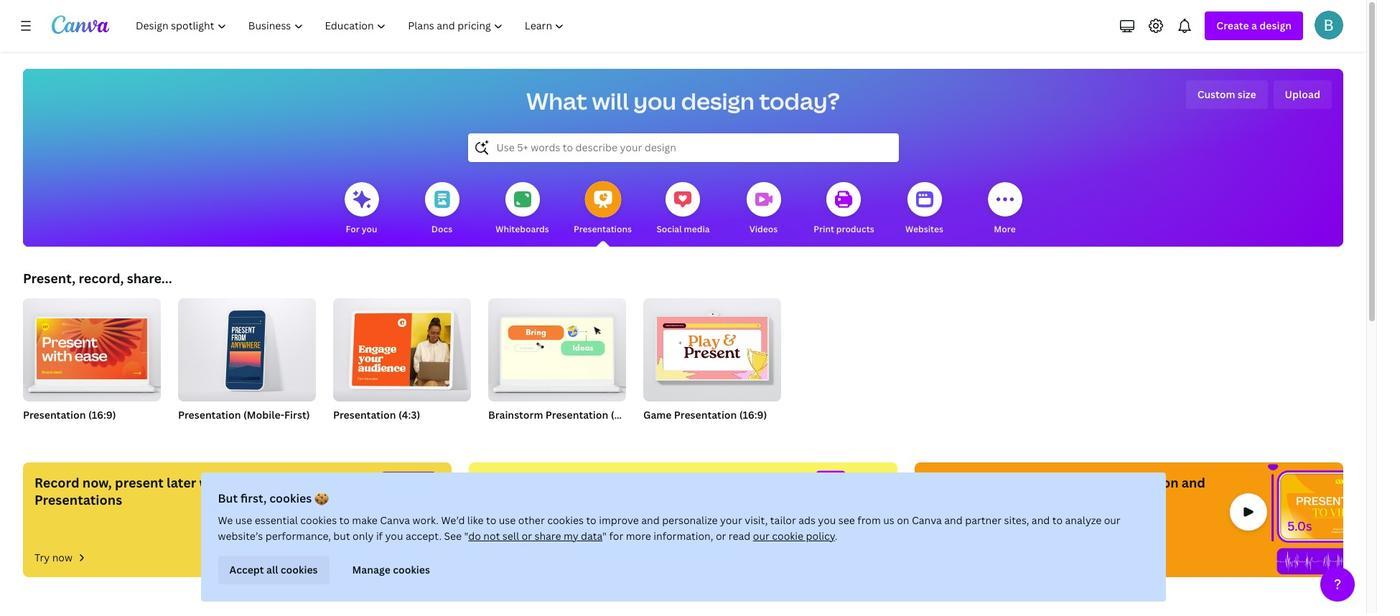 Task type: locate. For each thing, give the bounding box(es) containing it.
0 vertical spatial our
[[1104, 514, 1121, 528]]

you
[[634, 85, 676, 116], [362, 223, 377, 236], [818, 514, 836, 528], [385, 530, 403, 544]]

group up presentation (mobile-first)
[[178, 293, 316, 402]]

0 vertical spatial design
[[1260, 19, 1292, 32]]

1 vertical spatial on
[[897, 514, 909, 528]]

only
[[353, 530, 374, 544]]

to
[[339, 514, 350, 528], [486, 514, 496, 528], [586, 514, 597, 528], [1052, 514, 1063, 528]]

to right like
[[486, 514, 496, 528]]

0 horizontal spatial our
[[753, 530, 770, 544]]

for
[[609, 530, 623, 544]]

tailor
[[770, 514, 796, 528]]

performance,
[[265, 530, 331, 544]]

1 vertical spatial our
[[753, 530, 770, 544]]

" left for
[[603, 530, 607, 544]]

will
[[592, 85, 629, 116]]

but first, cookies 🍪 dialog
[[201, 473, 1166, 602]]

our down visit,
[[753, 530, 770, 544]]

presentation for presentation (mobile-first)
[[178, 409, 241, 422]]

and right animation at the bottom of the page
[[1182, 475, 1206, 492]]

more
[[626, 530, 651, 544]]

with right later
[[199, 475, 227, 492]]

share...
[[127, 270, 172, 287]]

0 horizontal spatial "
[[464, 530, 468, 544]]

(16:9) for game presentation (16:9)
[[739, 409, 767, 422]]

social media
[[657, 223, 710, 236]]

to up but
[[339, 514, 350, 528]]

on inside we use essential cookies to make canva work. we'd like to use other cookies to improve and personalize your visit, tailor ads you see from us on canva and partner sites, and to analyze our website's performance, but only if you accept. see "
[[897, 514, 909, 528]]

first)
[[284, 409, 310, 422]]

1 horizontal spatial with
[[1084, 475, 1112, 492]]

3 presentation from the left
[[333, 409, 396, 422]]

(16:9) for brainstorm presentation (16:9)
[[611, 409, 639, 422]]

all
[[266, 564, 278, 577]]

2 or from the left
[[716, 530, 726, 544]]

or left read
[[716, 530, 726, 544]]

create left a
[[1217, 19, 1249, 32]]

canva up if
[[380, 514, 410, 528]]

our right analyze
[[1104, 514, 1121, 528]]

presentations up now
[[34, 492, 122, 509]]

game presentation (16:9) group
[[643, 293, 781, 441]]

" inside we use essential cookies to make canva work. we'd like to use other cookies to improve and personalize your visit, tailor ads you see from us on canva and partner sites, and to analyze our website's performance, but only if you accept. see "
[[464, 530, 468, 544]]

0 horizontal spatial with
[[199, 475, 227, 492]]

group for game presentation (16:9)
[[643, 293, 781, 402]]

1 group from the left
[[23, 293, 161, 402]]

and down audio
[[944, 514, 963, 528]]

ads
[[799, 514, 816, 528]]

🍪
[[315, 491, 329, 507]]

with inside record now, present later with talking presentations
[[199, 475, 227, 492]]

design right a
[[1260, 19, 1292, 32]]

or
[[522, 530, 532, 544], [716, 530, 726, 544]]

0 horizontal spatial canva
[[380, 514, 410, 528]]

presentations up sites,
[[993, 475, 1081, 492]]

our cookie policy link
[[753, 530, 835, 544]]

try
[[34, 551, 50, 565]]

for you
[[346, 223, 377, 236]]

0 horizontal spatial design
[[681, 85, 755, 116]]

0 horizontal spatial on
[[558, 475, 574, 492]]

later
[[167, 475, 196, 492]]

canva down audio
[[912, 514, 942, 528]]

do
[[468, 530, 481, 544]]

record now, present later with talking presentations
[[34, 475, 274, 509]]

1 horizontal spatial (16:9)
[[611, 409, 639, 422]]

0 vertical spatial on
[[558, 475, 574, 492]]

upload button
[[1273, 80, 1332, 109]]

social
[[657, 223, 682, 236]]

create together
[[480, 551, 557, 565]]

on right collaborate
[[558, 475, 574, 492]]

presentation left the (4:3)
[[333, 409, 396, 422]]

0 horizontal spatial (16:9)
[[88, 409, 116, 422]]

whiteboards button
[[496, 172, 549, 247]]

upload
[[1285, 88, 1320, 101]]

canva
[[380, 514, 410, 528], [912, 514, 942, 528]]

to up data
[[586, 514, 597, 528]]

presentation right brainstorm
[[546, 409, 608, 422]]

Search search field
[[497, 134, 870, 162]]

cookies right all
[[281, 564, 318, 577]]

group up the (4:3)
[[333, 293, 471, 402]]

1 (16:9) from the left
[[88, 409, 116, 422]]

present,
[[23, 270, 76, 287]]

presentations button
[[574, 172, 632, 247]]

0 horizontal spatial use
[[235, 514, 252, 528]]

make
[[352, 514, 378, 528]]

or right sell
[[522, 530, 532, 544]]

1 horizontal spatial our
[[1104, 514, 1121, 528]]

and
[[1182, 475, 1206, 492], [641, 514, 660, 528], [944, 514, 963, 528], [1032, 514, 1050, 528]]

1 horizontal spatial design
[[1260, 19, 1292, 32]]

(4:3)
[[398, 409, 420, 422]]

cookies up the essential
[[269, 491, 312, 507]]

size
[[1238, 88, 1256, 101]]

but first, cookies 🍪
[[218, 491, 329, 507]]

create for create a design
[[1217, 19, 1249, 32]]

for
[[346, 223, 360, 236]]

with up analyze
[[1084, 475, 1112, 492]]

for you button
[[344, 172, 379, 247]]

2 group from the left
[[178, 293, 316, 402]]

sell
[[503, 530, 519, 544]]

3 to from the left
[[586, 514, 597, 528]]

time
[[712, 475, 741, 492]]

3 group from the left
[[333, 293, 471, 402]]

group up game presentation (16:9) at bottom
[[643, 293, 781, 402]]

None search field
[[468, 134, 899, 162]]

not
[[483, 530, 500, 544]]

we'd
[[441, 514, 465, 528]]

4 presentation from the left
[[546, 409, 608, 422]]

you inside button
[[362, 223, 377, 236]]

1 horizontal spatial "
[[603, 530, 607, 544]]

presentation (4:3) group
[[333, 293, 471, 441]]

presentation
[[23, 409, 86, 422], [178, 409, 241, 422], [333, 409, 396, 422], [546, 409, 608, 422], [674, 409, 737, 422]]

game presentation (16:9)
[[643, 409, 767, 422]]

with inside cinematic presentations with animation and audio
[[1084, 475, 1112, 492]]

2 canva from the left
[[912, 514, 942, 528]]

create
[[1217, 19, 1249, 32], [480, 551, 513, 565]]

record,
[[79, 270, 124, 287]]

create for create together
[[480, 551, 513, 565]]

0 horizontal spatial create
[[480, 551, 513, 565]]

design up search search box at top
[[681, 85, 755, 116]]

1 horizontal spatial canva
[[912, 514, 942, 528]]

presentation right game
[[674, 409, 737, 422]]

presentation (4:3)
[[333, 409, 420, 422]]

group inside 'brainstorm presentation (16:9)' 'group'
[[488, 293, 626, 402]]

2 horizontal spatial (16:9)
[[739, 409, 767, 422]]

group
[[23, 293, 161, 402], [178, 293, 316, 402], [333, 293, 471, 402], [488, 293, 626, 402], [643, 293, 781, 402]]

with
[[199, 475, 227, 492], [1084, 475, 1112, 492]]

1 with from the left
[[199, 475, 227, 492]]

presentations left social
[[574, 223, 632, 236]]

1 vertical spatial design
[[681, 85, 755, 116]]

analyze
[[1065, 514, 1102, 528]]

presentation for presentation (16:9)
[[23, 409, 86, 422]]

0 vertical spatial create
[[1217, 19, 1249, 32]]

(16:9) inside 'group'
[[611, 409, 639, 422]]

our inside we use essential cookies to make canva work. we'd like to use other cookies to improve and personalize your visit, tailor ads you see from us on canva and partner sites, and to analyze our website's performance, but only if you accept. see "
[[1104, 514, 1121, 528]]

personalize
[[662, 514, 718, 528]]

presentation (mobile-first)
[[178, 409, 310, 422]]

"
[[464, 530, 468, 544], [603, 530, 607, 544]]

2 with from the left
[[1084, 475, 1112, 492]]

and right sites,
[[1032, 514, 1050, 528]]

presentation up record
[[23, 409, 86, 422]]

4 group from the left
[[488, 293, 626, 402]]

partner
[[965, 514, 1002, 528]]

you right "for"
[[362, 223, 377, 236]]

1 horizontal spatial or
[[716, 530, 726, 544]]

custom size button
[[1186, 80, 1268, 109]]

2 (16:9) from the left
[[611, 409, 639, 422]]

if
[[376, 530, 383, 544]]

" right see
[[464, 530, 468, 544]]

1 to from the left
[[339, 514, 350, 528]]

manage cookies
[[352, 564, 430, 577]]

docs
[[431, 223, 452, 236]]

1 horizontal spatial use
[[499, 514, 516, 528]]

use
[[235, 514, 252, 528], [499, 514, 516, 528]]

create inside dropdown button
[[1217, 19, 1249, 32]]

create down not
[[480, 551, 513, 565]]

1 " from the left
[[464, 530, 468, 544]]

cinematic presentations with animation and audio
[[926, 475, 1206, 509]]

1 presentation from the left
[[23, 409, 86, 422]]

record
[[34, 475, 79, 492]]

on right the us
[[897, 514, 909, 528]]

brad klo image
[[1315, 11, 1343, 39]]

2 presentation from the left
[[178, 409, 241, 422]]

presentation left (mobile- at bottom left
[[178, 409, 241, 422]]

0 horizontal spatial or
[[522, 530, 532, 544]]

create a design
[[1217, 19, 1292, 32]]

design
[[1260, 19, 1292, 32], [681, 85, 755, 116]]

5 group from the left
[[643, 293, 781, 402]]

group down present, record, share...
[[23, 293, 161, 402]]

sites,
[[1004, 514, 1029, 528]]

cookie
[[772, 530, 804, 544]]

website's
[[218, 530, 263, 544]]

presentation (16:9) group
[[23, 293, 161, 441]]

to left analyze
[[1052, 514, 1063, 528]]

group up brainstorm presentation (16:9)
[[488, 293, 626, 402]]

improve
[[599, 514, 639, 528]]

1 horizontal spatial create
[[1217, 19, 1249, 32]]

1 vertical spatial create
[[480, 551, 513, 565]]

cookies up my
[[547, 514, 584, 528]]

3 (16:9) from the left
[[739, 409, 767, 422]]

real-
[[683, 475, 712, 492]]

print products button
[[814, 172, 874, 247]]

.
[[835, 530, 838, 544]]

use up 'website's'
[[235, 514, 252, 528]]

us
[[883, 514, 895, 528]]

custom size
[[1197, 88, 1256, 101]]

1 or from the left
[[522, 530, 532, 544]]

presentations inside cinematic presentations with animation and audio
[[993, 475, 1081, 492]]

1 horizontal spatial on
[[897, 514, 909, 528]]

collaborate
[[480, 475, 555, 492]]

you up policy on the right
[[818, 514, 836, 528]]

use up sell
[[499, 514, 516, 528]]



Task type: vqa. For each thing, say whether or not it's contained in the screenshot.
Fall
no



Task type: describe. For each thing, give the bounding box(es) containing it.
what
[[526, 85, 587, 116]]

essential
[[255, 514, 298, 528]]

manage cookies button
[[341, 556, 442, 585]]

group for presentation (mobile-first)
[[178, 293, 316, 402]]

today?
[[759, 85, 840, 116]]

presentation (mobile-first) group
[[178, 293, 316, 441]]

but
[[218, 491, 238, 507]]

present, record, share...
[[23, 270, 172, 287]]

visit,
[[745, 514, 768, 528]]

brainstorm presentation (16:9) group
[[488, 293, 639, 441]]

accept all cookies
[[229, 564, 318, 577]]

a
[[1252, 19, 1257, 32]]

work.
[[413, 514, 439, 528]]

collaborate on presentations in real-time
[[480, 475, 741, 492]]

share
[[534, 530, 561, 544]]

products
[[836, 223, 874, 236]]

your
[[720, 514, 742, 528]]

cinematic
[[926, 475, 990, 492]]

information,
[[654, 530, 713, 544]]

more
[[994, 223, 1016, 236]]

accept.
[[406, 530, 442, 544]]

cookies down accept.
[[393, 564, 430, 577]]

together
[[515, 551, 557, 565]]

cookies down the 🍪
[[300, 514, 337, 528]]

data
[[581, 530, 603, 544]]

websites button
[[905, 172, 943, 247]]

and inside cinematic presentations with animation and audio
[[1182, 475, 1206, 492]]

websites
[[905, 223, 943, 236]]

1 use from the left
[[235, 514, 252, 528]]

see
[[839, 514, 855, 528]]

do not sell or share my data link
[[468, 530, 603, 544]]

brainstorm presentation (16:9)
[[488, 409, 639, 422]]

manage
[[352, 564, 390, 577]]

presentation inside 'group'
[[546, 409, 608, 422]]

like
[[467, 514, 484, 528]]

whiteboards
[[496, 223, 549, 236]]

design inside create a design dropdown button
[[1260, 19, 1292, 32]]

2 to from the left
[[486, 514, 496, 528]]

group for presentation (16:9)
[[23, 293, 161, 402]]

see
[[444, 530, 462, 544]]

videos
[[749, 223, 778, 236]]

you right will
[[634, 85, 676, 116]]

top level navigation element
[[126, 11, 577, 40]]

docs button
[[425, 172, 459, 247]]

do not sell or share my data " for more information, or read our cookie policy .
[[468, 530, 838, 544]]

now
[[52, 551, 72, 565]]

videos button
[[746, 172, 781, 247]]

group for brainstorm presentation (16:9)
[[488, 293, 626, 402]]

1 canva from the left
[[380, 514, 410, 528]]

but
[[333, 530, 350, 544]]

cinematic presentations with animation and audio link
[[915, 463, 1343, 578]]

accept
[[229, 564, 264, 577]]

policy
[[806, 530, 835, 544]]

talking
[[230, 475, 274, 492]]

what will you design today?
[[526, 85, 840, 116]]

we use essential cookies to make canva work. we'd like to use other cookies to improve and personalize your visit, tailor ads you see from us on canva and partner sites, and to analyze our website's performance, but only if you accept. see "
[[218, 514, 1121, 544]]

2 " from the left
[[603, 530, 607, 544]]

custom
[[1197, 88, 1235, 101]]

2 use from the left
[[499, 514, 516, 528]]

print products
[[814, 223, 874, 236]]

first,
[[241, 491, 267, 507]]

group for presentation (4:3)
[[333, 293, 471, 402]]

presentations up improve
[[577, 475, 665, 492]]

from
[[858, 514, 881, 528]]

read
[[729, 530, 751, 544]]

presentation for presentation (4:3)
[[333, 409, 396, 422]]

accept all cookies button
[[218, 556, 329, 585]]

audio
[[926, 492, 962, 509]]

media
[[684, 223, 710, 236]]

now,
[[82, 475, 112, 492]]

present
[[115, 475, 164, 492]]

we
[[218, 514, 233, 528]]

social media button
[[657, 172, 710, 247]]

and up do not sell or share my data " for more information, or read our cookie policy .
[[641, 514, 660, 528]]

5 presentation from the left
[[674, 409, 737, 422]]

try now
[[34, 551, 72, 565]]

(mobile-
[[243, 409, 284, 422]]

you right if
[[385, 530, 403, 544]]

other
[[518, 514, 545, 528]]

more button
[[988, 172, 1022, 247]]

animation
[[1115, 475, 1179, 492]]

4 to from the left
[[1052, 514, 1063, 528]]

presentations inside record now, present later with talking presentations
[[34, 492, 122, 509]]

print
[[814, 223, 834, 236]]



